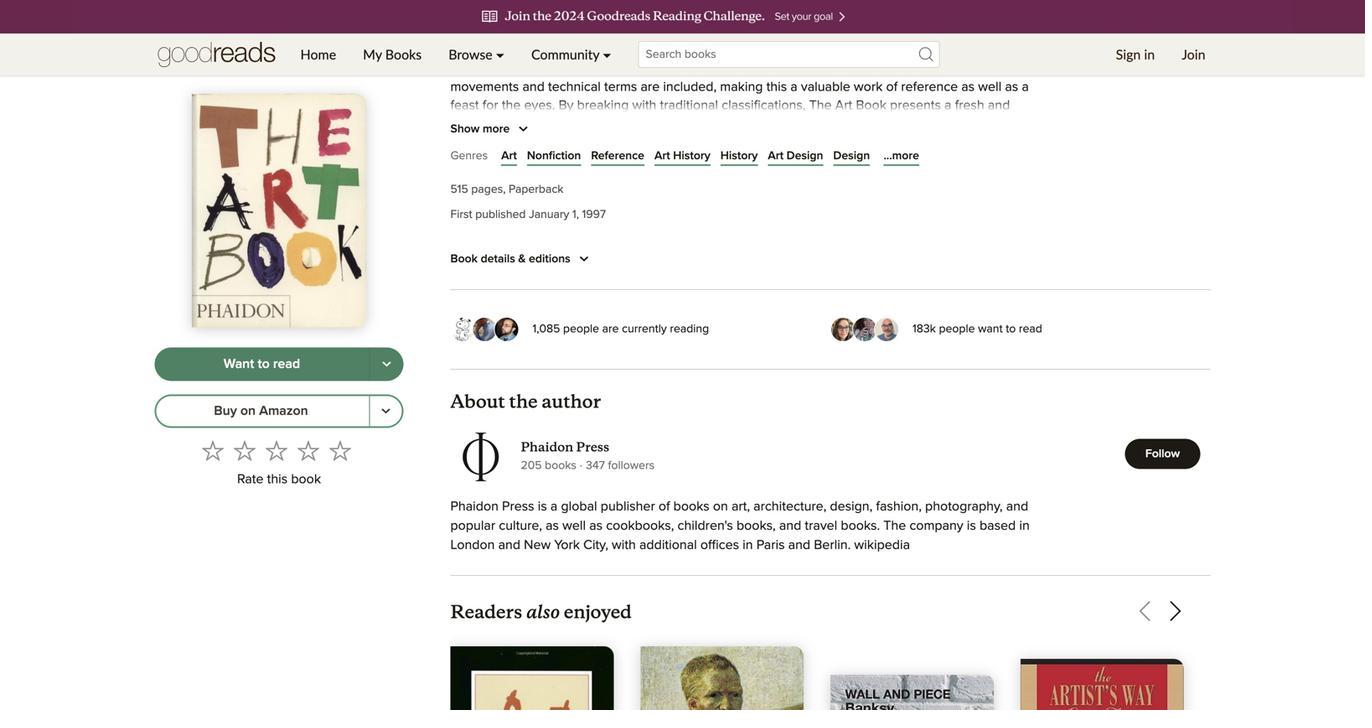 Task type: vqa. For each thing, say whether or not it's contained in the screenshot.
Returns,
no



Task type: describe. For each thing, give the bounding box(es) containing it.
with inside an a to z guide to 500 great painters and sculptors from medieval to modern times, it debunks art historical classifications by throwing together brilliant examples of all periods, schools, visions and techniques. each artist is represented by a full-page colour plate of a definitive work, accompanied by explanatory and illuminating information on the image and its creator. glossaries of artistic movements and technical terms are included, making this a valuable work of reference as well as a feast for the eyes. by breaking with traditional classifications, the art book presents a fresh and original approach to art: an unparalleled visual sourcebook and a celebration of our rich and multi- faceted culture.
[[633, 99, 657, 112]]

its
[[812, 62, 825, 76]]

rate 2 out of 5 image
[[234, 440, 256, 462]]

presents
[[890, 99, 942, 112]]

a up multi-
[[1022, 81, 1029, 94]]

z
[[498, 7, 506, 21]]

515
[[451, 184, 468, 195]]

nonfiction
[[527, 150, 581, 162]]

1 design from the left
[[787, 150, 824, 162]]

a up top genres for this book element
[[824, 117, 831, 131]]

want
[[979, 323, 1003, 335]]

2 horizontal spatial by
[[675, 44, 689, 57]]

phaidon press is a global publisher of books on art, architecture, design, fashion, photography, and popular culture, as well as cookbooks, children's books, and travel books. the company is based in london and new york city, with additional offices in paris and berlin. wikipedia
[[451, 500, 1030, 552]]

sourcebook
[[725, 117, 795, 131]]

details
[[481, 253, 516, 265]]

as up the city, on the bottom left of page
[[590, 519, 603, 533]]

rate
[[237, 473, 264, 486]]

in inside sign in link
[[1145, 46, 1156, 62]]

classifications
[[507, 26, 588, 39]]

techniques.
[[451, 44, 519, 57]]

more
[[483, 123, 510, 135]]

included,
[[663, 81, 717, 94]]

browse ▾
[[449, 46, 505, 62]]

1 vertical spatial is
[[538, 500, 547, 514]]

a inside phaidon press is a global publisher of books on art, architecture, design, fashion, photography, and popular culture, as well as cookbooks, children's books, and travel books. the company is based in london and new york city, with additional offices in paris and berlin. wikipedia
[[551, 500, 558, 514]]

0 vertical spatial the
[[725, 62, 743, 76]]

want
[[224, 358, 254, 371]]

347
[[586, 460, 605, 472]]

art for art design
[[768, 150, 784, 162]]

browse ▾ link
[[435, 34, 518, 75]]

unparalleled
[[612, 117, 685, 131]]

community ▾
[[532, 46, 612, 62]]

represented
[[599, 44, 671, 57]]

based
[[980, 519, 1016, 533]]

nonfiction link
[[527, 148, 581, 164]]

press for phaidon press
[[576, 439, 610, 455]]

throwing
[[609, 26, 660, 39]]

are inside an a to z guide to 500 great painters and sculptors from medieval to modern times, it debunks art historical classifications by throwing together brilliant examples of all periods, schools, visions and techniques. each artist is represented by a full-page colour plate of a definitive work, accompanied by explanatory and illuminating information on the image and its creator. glossaries of artistic movements and technical terms are included, making this a valuable work of reference as well as a feast for the eyes. by breaking with traditional classifications, the art book presents a fresh and original approach to art: an unparalleled visual sourcebook and a celebration of our rich and multi- faceted culture.
[[641, 81, 660, 94]]

and down art
[[1000, 26, 1023, 39]]

artist
[[554, 44, 583, 57]]

my books link
[[350, 34, 435, 75]]

the inside phaidon press is a global publisher of books on art, architecture, design, fashion, photography, and popular culture, as well as cookbooks, children's books, and travel books. the company is based in london and new york city, with additional offices in paris and berlin. wikipedia
[[884, 519, 907, 533]]

published
[[476, 209, 526, 221]]

periods,
[[854, 26, 902, 39]]

phaidon press
[[521, 439, 610, 455]]

approach
[[497, 117, 553, 131]]

readers also enjoyed
[[451, 597, 632, 623]]

paris
[[757, 539, 785, 552]]

publisher
[[601, 500, 655, 514]]

popular
[[451, 519, 496, 533]]

illuminating
[[566, 62, 633, 76]]

eyes.
[[524, 99, 555, 112]]

additional
[[640, 539, 697, 552]]

205 books
[[521, 460, 577, 472]]

art:
[[572, 117, 590, 131]]

my books
[[363, 46, 422, 62]]

sculptors
[[699, 7, 753, 21]]

with inside phaidon press is a global publisher of books on art, architecture, design, fashion, photography, and popular culture, as well as cookbooks, children's books, and travel books. the company is based in london and new york city, with additional offices in paris and berlin. wikipedia
[[612, 539, 636, 552]]

2 vertical spatial in
[[743, 539, 753, 552]]

2 design from the left
[[834, 150, 870, 162]]

0 vertical spatial by
[[591, 26, 605, 39]]

buy
[[214, 405, 237, 418]]

book inside an a to z guide to 500 great painters and sculptors from medieval to modern times, it debunks art historical classifications by throwing together brilliant examples of all periods, schools, visions and techniques. each artist is represented by a full-page colour plate of a definitive work, accompanied by explanatory and illuminating information on the image and its creator. glossaries of artistic movements and technical terms are included, making this a valuable work of reference as well as a feast for the eyes. by breaking with traditional classifications, the art book presents a fresh and original approach to art: an unparalleled visual sourcebook and a celebration of our rich and multi- faceted culture.
[[856, 99, 887, 112]]

join link
[[1169, 34, 1220, 75]]

1997
[[582, 209, 606, 221]]

of down all
[[831, 44, 842, 57]]

great
[[589, 7, 619, 21]]

well inside phaidon press is a global publisher of books on art, architecture, design, fashion, photography, and popular culture, as well as cookbooks, children's books, and travel books. the company is based in london and new york city, with additional offices in paris and berlin. wikipedia
[[563, 519, 586, 533]]

read inside button
[[273, 358, 300, 371]]

photography,
[[926, 500, 1003, 514]]

valuable
[[801, 81, 851, 94]]

city,
[[584, 539, 609, 552]]

347 followers
[[586, 460, 655, 472]]

wikipedia
[[855, 539, 911, 552]]

people for are
[[563, 323, 600, 335]]

and up multi-
[[988, 99, 1011, 112]]

205
[[521, 460, 542, 472]]

a left valuable on the right top of the page
[[791, 81, 798, 94]]

technical
[[548, 81, 601, 94]]

sign in link
[[1103, 34, 1169, 75]]

first published january 1, 1997
[[451, 209, 606, 221]]

children's
[[678, 519, 733, 533]]

home image
[[158, 34, 275, 75]]

offices
[[701, 539, 740, 552]]

schools,
[[905, 26, 953, 39]]

feast
[[451, 99, 479, 112]]

a
[[470, 7, 479, 21]]

colour
[[758, 44, 794, 57]]

1 horizontal spatial read
[[1019, 323, 1043, 335]]

rate 4 out of 5 image
[[298, 440, 319, 462]]

january
[[529, 209, 570, 221]]

and up art design
[[798, 117, 820, 131]]

genres
[[451, 150, 488, 162]]

book inside button
[[451, 253, 478, 265]]

and left its
[[787, 62, 809, 76]]

by
[[559, 99, 574, 112]]

press for phaidon press is a global publisher of books on art, architecture, design, fashion, photography, and popular culture, as well as cookbooks, children's books, and travel books. the company is based in london and new york city, with additional offices in paris and berlin. wikipedia
[[502, 500, 535, 514]]

book details & editions button
[[451, 249, 594, 269]]

currently
[[622, 323, 667, 335]]

from
[[756, 7, 783, 21]]

500
[[561, 7, 585, 21]]

travel
[[805, 519, 838, 533]]

modern
[[858, 7, 904, 21]]

183k
[[913, 323, 936, 335]]

art link
[[501, 148, 517, 164]]

buy on amazon
[[214, 405, 308, 418]]

art,
[[732, 500, 750, 514]]

faceted
[[451, 136, 495, 149]]

definitive
[[856, 44, 910, 57]]

rate 1 out of 5 image
[[202, 440, 224, 462]]

2 history from the left
[[721, 150, 758, 162]]

community ▾ link
[[518, 34, 625, 75]]

visual
[[688, 117, 721, 131]]

medieval
[[786, 7, 840, 21]]

books
[[385, 46, 422, 62]]

phaidon for phaidon press
[[521, 439, 574, 455]]

join
[[1182, 46, 1206, 62]]

0 horizontal spatial by
[[451, 62, 465, 76]]

an
[[594, 117, 608, 131]]

rating 0 out of 5 group
[[197, 435, 356, 467]]

about the author
[[451, 390, 601, 413]]

0 horizontal spatial are
[[603, 323, 619, 335]]



Task type: locate. For each thing, give the bounding box(es) containing it.
1 horizontal spatial phaidon
[[521, 439, 574, 455]]

phaidon inside phaidon press is a global publisher of books on art, architecture, design, fashion, photography, and popular culture, as well as cookbooks, children's books, and travel books. the company is based in london and new york city, with additional offices in paris and berlin. wikipedia
[[451, 500, 499, 514]]

0 horizontal spatial the
[[810, 99, 832, 112]]

1 ▾ from the left
[[496, 46, 505, 62]]

1 vertical spatial by
[[675, 44, 689, 57]]

the inside an a to z guide to 500 great painters and sculptors from medieval to modern times, it debunks art historical classifications by throwing together brilliant examples of all periods, schools, visions and techniques. each artist is represented by a full-page colour plate of a definitive work, accompanied by explanatory and illuminating information on the image and its creator. glossaries of artistic movements and technical terms are included, making this a valuable work of reference as well as a feast for the eyes. by breaking with traditional classifications, the art book presents a fresh and original approach to art: an unparalleled visual sourcebook and a celebration of our rich and multi- faceted culture.
[[810, 99, 832, 112]]

all
[[838, 26, 851, 39]]

author
[[542, 390, 601, 413]]

is up culture,
[[538, 500, 547, 514]]

on down full- on the right top of the page
[[706, 62, 721, 76]]

of up cookbooks,
[[659, 500, 670, 514]]

on inside phaidon press is a global publisher of books on art, architecture, design, fashion, photography, and popular culture, as well as cookbooks, children's books, and travel books. the company is based in london and new york city, with additional offices in paris and berlin. wikipedia
[[713, 500, 728, 514]]

people right 183k
[[939, 323, 976, 335]]

rate 3 out of 5 image
[[266, 440, 288, 462]]

followers
[[608, 460, 655, 472]]

0 horizontal spatial history
[[674, 150, 711, 162]]

as up fresh
[[962, 81, 975, 94]]

times,
[[907, 7, 942, 21]]

original
[[451, 117, 494, 131]]

▾ down the throwing on the left top
[[603, 46, 612, 62]]

well down global
[[563, 519, 586, 533]]

1 vertical spatial well
[[563, 519, 586, 533]]

0 vertical spatial on
[[706, 62, 721, 76]]

art
[[1010, 7, 1025, 21]]

None search field
[[625, 41, 954, 68]]

as up multi-
[[1006, 81, 1019, 94]]

follow button
[[1126, 439, 1201, 469]]

first
[[451, 209, 473, 221]]

a
[[692, 44, 699, 57], [846, 44, 853, 57], [791, 81, 798, 94], [1022, 81, 1029, 94], [945, 99, 952, 112], [824, 117, 831, 131], [551, 500, 558, 514]]

art inside an a to z guide to 500 great painters and sculptors from medieval to modern times, it debunks art historical classifications by throwing together brilliant examples of all periods, schools, visions and techniques. each artist is represented by a full-page colour plate of a definitive work, accompanied by explanatory and illuminating information on the image and its creator. glossaries of artistic movements and technical terms are included, making this a valuable work of reference as well as a feast for the eyes. by breaking with traditional classifications, the art book presents a fresh and original approach to art: an unparalleled visual sourcebook and a celebration of our rich and multi- faceted culture.
[[836, 99, 853, 112]]

0 vertical spatial press
[[576, 439, 610, 455]]

about
[[451, 390, 505, 413]]

1 vertical spatial phaidon
[[451, 500, 499, 514]]

to inside button
[[258, 358, 270, 371]]

of down glossaries
[[887, 81, 898, 94]]

▾ for community ▾
[[603, 46, 612, 62]]

183k people want to read
[[913, 323, 1043, 335]]

a up rich
[[945, 99, 952, 112]]

art design
[[768, 150, 824, 162]]

image
[[747, 62, 783, 76]]

cookbooks,
[[606, 519, 674, 533]]

by down together
[[675, 44, 689, 57]]

0 vertical spatial the
[[810, 99, 832, 112]]

page
[[724, 44, 754, 57]]

1 horizontal spatial ▾
[[603, 46, 612, 62]]

art down culture.
[[501, 150, 517, 162]]

is down photography, at the right of the page
[[967, 519, 977, 533]]

culture,
[[499, 519, 542, 533]]

1 horizontal spatial history
[[721, 150, 758, 162]]

1 vertical spatial are
[[603, 323, 619, 335]]

and down the each
[[540, 62, 563, 76]]

phaidon
[[521, 439, 574, 455], [451, 500, 499, 514]]

debunks
[[956, 7, 1007, 21]]

and
[[674, 7, 696, 21], [1000, 26, 1023, 39], [540, 62, 563, 76], [787, 62, 809, 76], [523, 81, 545, 94], [988, 99, 1011, 112], [798, 117, 820, 131], [967, 117, 989, 131], [1007, 500, 1029, 514], [780, 519, 802, 533], [499, 539, 521, 552], [789, 539, 811, 552]]

with down cookbooks,
[[612, 539, 636, 552]]

0 horizontal spatial is
[[538, 500, 547, 514]]

phaidon for phaidon press is a global publisher of books on art, architecture, design, fashion, photography, and popular culture, as well as cookbooks, children's books, and travel books. the company is based in london and new york city, with additional offices in paris and berlin. wikipedia
[[451, 500, 499, 514]]

1 vertical spatial read
[[273, 358, 300, 371]]

the down fashion,
[[884, 519, 907, 533]]

1 horizontal spatial book
[[856, 99, 887, 112]]

editions
[[529, 253, 571, 265]]

and down fresh
[[967, 117, 989, 131]]

1 vertical spatial the
[[502, 99, 521, 112]]

history down 'sourcebook'
[[721, 150, 758, 162]]

as up york
[[546, 519, 559, 533]]

phaidon up popular
[[451, 500, 499, 514]]

are left the 'currently'
[[603, 323, 619, 335]]

0 horizontal spatial this
[[267, 473, 288, 486]]

top genres for this book element
[[451, 146, 1211, 172]]

well down 'artistic'
[[979, 81, 1002, 94]]

press up 347
[[576, 439, 610, 455]]

well
[[979, 81, 1002, 94], [563, 519, 586, 533]]

0 vertical spatial with
[[633, 99, 657, 112]]

and up eyes.
[[523, 81, 545, 94]]

0 vertical spatial are
[[641, 81, 660, 94]]

history down visual
[[674, 150, 711, 162]]

0 horizontal spatial well
[[563, 519, 586, 533]]

1 horizontal spatial by
[[591, 26, 605, 39]]

in down books,
[[743, 539, 753, 552]]

people right 1,085
[[563, 323, 600, 335]]

1 vertical spatial press
[[502, 500, 535, 514]]

1 horizontal spatial well
[[979, 81, 1002, 94]]

0 vertical spatial phaidon
[[521, 439, 574, 455]]

▾ for browse ▾
[[496, 46, 505, 62]]

creator.
[[829, 62, 873, 76]]

a left full- on the right top of the page
[[692, 44, 699, 57]]

sign in
[[1116, 46, 1156, 62]]

art for art history
[[655, 150, 671, 162]]

amazon
[[259, 405, 308, 418]]

on left art,
[[713, 500, 728, 514]]

of left all
[[823, 26, 834, 39]]

2 ▾ from the left
[[603, 46, 612, 62]]

art history
[[655, 150, 711, 162]]

profile image for phaidon press. image
[[451, 427, 511, 487]]

making
[[720, 81, 763, 94]]

york
[[555, 539, 580, 552]]

books,
[[737, 519, 776, 533]]

1 horizontal spatial books
[[674, 500, 710, 514]]

press
[[576, 439, 610, 455], [502, 500, 535, 514]]

berlin.
[[814, 539, 851, 552]]

my
[[363, 46, 382, 62]]

art down unparalleled on the top
[[655, 150, 671, 162]]

phaidon up the 205 books
[[521, 439, 574, 455]]

join goodreads' 2024 reading challenge image
[[73, 0, 1293, 34]]

design left design link at the right top of page
[[787, 150, 824, 162]]

2 horizontal spatial is
[[967, 519, 977, 533]]

2 horizontal spatial in
[[1145, 46, 1156, 62]]

0 horizontal spatial books
[[545, 460, 577, 472]]

in right the based
[[1020, 519, 1030, 533]]

rate this book element
[[155, 435, 404, 493]]

well inside an a to z guide to 500 great painters and sculptors from medieval to modern times, it debunks art historical classifications by throwing together brilliant examples of all periods, schools, visions and techniques. each artist is represented by a full-page colour plate of a definitive work, accompanied by explanatory and illuminating information on the image and its creator. glossaries of artistic movements and technical terms are included, making this a valuable work of reference as well as a feast for the eyes. by breaking with traditional classifications, the art book presents a fresh and original approach to art: an unparalleled visual sourcebook and a celebration of our rich and multi- faceted culture.
[[979, 81, 1002, 94]]

classifications,
[[722, 99, 806, 112]]

reference link
[[591, 148, 645, 164]]

it
[[945, 7, 952, 21]]

0 vertical spatial books
[[545, 460, 577, 472]]

culture.
[[498, 136, 542, 149]]

1 horizontal spatial the
[[884, 519, 907, 533]]

an a to z guide to 500 great painters and sculptors from medieval to modern times, it debunks art historical classifications by throwing together brilliant examples of all periods, schools, visions and techniques. each artist is represented by a full-page colour plate of a definitive work, accompanied by explanatory and illuminating information on the image and its creator. glossaries of artistic movements and technical terms are included, making this a valuable work of reference as well as a feast for the eyes. by breaking with traditional classifications, the art book presents a fresh and original approach to art: an unparalleled visual sourcebook and a celebration of our rich and multi- faceted culture.
[[451, 7, 1029, 149]]

2 people from the left
[[939, 323, 976, 335]]

and right paris at bottom right
[[789, 539, 811, 552]]

and up together
[[674, 7, 696, 21]]

art down 'sourcebook'
[[768, 150, 784, 162]]

show
[[451, 123, 480, 135]]

the down page
[[725, 62, 743, 76]]

is up illuminating
[[586, 44, 596, 57]]

0 vertical spatial is
[[586, 44, 596, 57]]

movements
[[451, 81, 519, 94]]

1 vertical spatial on
[[241, 405, 256, 418]]

1 vertical spatial this
[[267, 473, 288, 486]]

is inside an a to z guide to 500 great painters and sculptors from medieval to modern times, it debunks art historical classifications by throwing together brilliant examples of all periods, schools, visions and techniques. each artist is represented by a full-page colour plate of a definitive work, accompanied by explanatory and illuminating information on the image and its creator. glossaries of artistic movements and technical terms are included, making this a valuable work of reference as well as a feast for the eyes. by breaking with traditional classifications, the art book presents a fresh and original approach to art: an unparalleled visual sourcebook and a celebration of our rich and multi- faceted culture.
[[586, 44, 596, 57]]

0 vertical spatial read
[[1019, 323, 1043, 335]]

read right want
[[1019, 323, 1043, 335]]

design down celebration
[[834, 150, 870, 162]]

2 vertical spatial the
[[509, 390, 538, 413]]

historical
[[451, 26, 503, 39]]

phaidon press link
[[521, 439, 655, 456]]

fresh
[[955, 99, 985, 112]]

community
[[532, 46, 600, 62]]

plate
[[798, 44, 827, 57]]

glossaries
[[876, 62, 937, 76]]

breaking
[[577, 99, 629, 112]]

book cover image
[[451, 646, 614, 710], [641, 646, 804, 710], [1021, 659, 1184, 710], [831, 675, 994, 710]]

0 vertical spatial book
[[856, 99, 887, 112]]

1 vertical spatial in
[[1020, 519, 1030, 533]]

full-
[[703, 44, 724, 57]]

book
[[291, 473, 321, 486]]

2 vertical spatial by
[[451, 62, 465, 76]]

the down valuable on the right top of the page
[[810, 99, 832, 112]]

of up reference
[[940, 62, 952, 76]]

▾ right "browse"
[[496, 46, 505, 62]]

a left global
[[551, 500, 558, 514]]

on inside an a to z guide to 500 great painters and sculptors from medieval to modern times, it debunks art historical classifications by throwing together brilliant examples of all periods, schools, visions and techniques. each artist is represented by a full-page colour plate of a definitive work, accompanied by explanatory and illuminating information on the image and its creator. glossaries of artistic movements and technical terms are included, making this a valuable work of reference as well as a feast for the eyes. by breaking with traditional classifications, the art book presents a fresh and original approach to art: an unparalleled visual sourcebook and a celebration of our rich and multi- faceted culture.
[[706, 62, 721, 76]]

book details & editions
[[451, 253, 571, 265]]

book down "work"
[[856, 99, 887, 112]]

follow
[[1146, 448, 1181, 460]]

reading
[[670, 323, 709, 335]]

the right for
[[502, 99, 521, 112]]

1 horizontal spatial design
[[834, 150, 870, 162]]

this down image
[[767, 81, 787, 94]]

0 horizontal spatial press
[[502, 500, 535, 514]]

of inside phaidon press is a global publisher of books on art, architecture, design, fashion, photography, and popular culture, as well as cookbooks, children's books, and travel books. the company is based in london and new york city, with additional offices in paris and berlin. wikipedia
[[659, 500, 670, 514]]

1 vertical spatial books
[[674, 500, 710, 514]]

book left the details at the left of the page
[[451, 253, 478, 265]]

in
[[1145, 46, 1156, 62], [1020, 519, 1030, 533], [743, 539, 753, 552]]

1,
[[573, 209, 579, 221]]

read up the amazon
[[273, 358, 300, 371]]

1 horizontal spatial are
[[641, 81, 660, 94]]

this right rate
[[267, 473, 288, 486]]

to
[[483, 7, 494, 21], [546, 7, 557, 21], [843, 7, 855, 21], [557, 117, 568, 131], [1006, 323, 1016, 335], [258, 358, 270, 371]]

1 vertical spatial book
[[451, 253, 478, 265]]

books up children's
[[674, 500, 710, 514]]

2 vertical spatial is
[[967, 519, 977, 533]]

history
[[674, 150, 711, 162], [721, 150, 758, 162]]

design link
[[834, 148, 870, 164]]

this inside an a to z guide to 500 great painters and sculptors from medieval to modern times, it debunks art historical classifications by throwing together brilliant examples of all periods, schools, visions and techniques. each artist is represented by a full-page colour plate of a definitive work, accompanied by explanatory and illuminating information on the image and its creator. glossaries of artistic movements and technical terms are included, making this a valuable work of reference as well as a feast for the eyes. by breaking with traditional classifications, the art book presents a fresh and original approach to art: an unparalleled visual sourcebook and a celebration of our rich and multi- faceted culture.
[[767, 81, 787, 94]]

of left our
[[904, 117, 915, 131]]

an
[[451, 7, 467, 21]]

books inside phaidon press is a global publisher of books on art, architecture, design, fashion, photography, and popular culture, as well as cookbooks, children's books, and travel books. the company is based in london and new york city, with additional offices in paris and berlin. wikipedia
[[674, 500, 710, 514]]

london
[[451, 539, 495, 552]]

art down valuable on the right top of the page
[[836, 99, 853, 112]]

accompanied
[[949, 44, 1028, 57]]

books.
[[841, 519, 880, 533]]

by down great
[[591, 26, 605, 39]]

0 vertical spatial in
[[1145, 46, 1156, 62]]

1 horizontal spatial people
[[939, 323, 976, 335]]

on right buy
[[241, 405, 256, 418]]

art for art
[[501, 150, 517, 162]]

0 horizontal spatial phaidon
[[451, 500, 499, 514]]

and down architecture,
[[780, 519, 802, 533]]

enjoyed
[[564, 601, 632, 623]]

by down techniques.
[[451, 62, 465, 76]]

1 horizontal spatial press
[[576, 439, 610, 455]]

and up the based
[[1007, 500, 1029, 514]]

0 horizontal spatial read
[[273, 358, 300, 371]]

0 horizontal spatial ▾
[[496, 46, 505, 62]]

0 horizontal spatial book
[[451, 253, 478, 265]]

press inside phaidon press is a global publisher of books on art, architecture, design, fashion, photography, and popular culture, as well as cookbooks, children's books, and travel books. the company is based in london and new york city, with additional offices in paris and berlin. wikipedia
[[502, 500, 535, 514]]

in right sign
[[1145, 46, 1156, 62]]

1 vertical spatial the
[[884, 519, 907, 533]]

fashion,
[[877, 500, 922, 514]]

press up culture,
[[502, 500, 535, 514]]

people for want
[[939, 323, 976, 335]]

the
[[810, 99, 832, 112], [884, 519, 907, 533]]

with up unparalleled on the top
[[633, 99, 657, 112]]

architecture,
[[754, 500, 827, 514]]

1 horizontal spatial this
[[767, 81, 787, 94]]

rate 5 out of 5 image
[[330, 440, 351, 462]]

examples
[[763, 26, 819, 39]]

are down information at the top of page
[[641, 81, 660, 94]]

a up creator.
[[846, 44, 853, 57]]

reference
[[591, 150, 645, 162]]

0 horizontal spatial in
[[743, 539, 753, 552]]

traditional
[[660, 99, 719, 112]]

design,
[[830, 500, 873, 514]]

the right about
[[509, 390, 538, 413]]

1 history from the left
[[674, 150, 711, 162]]

show more button
[[451, 119, 533, 139]]

readers
[[451, 601, 523, 623]]

Search by book title or ISBN text field
[[639, 41, 940, 68]]

together
[[664, 26, 714, 39]]

1 horizontal spatial in
[[1020, 519, 1030, 533]]

for
[[483, 99, 499, 112]]

multi-
[[992, 117, 1024, 131]]

1 people from the left
[[563, 323, 600, 335]]

2 vertical spatial on
[[713, 500, 728, 514]]

art design link
[[768, 148, 824, 164]]

0 vertical spatial well
[[979, 81, 1002, 94]]

0 horizontal spatial design
[[787, 150, 824, 162]]

1 horizontal spatial is
[[586, 44, 596, 57]]

art
[[836, 99, 853, 112], [501, 150, 517, 162], [655, 150, 671, 162], [768, 150, 784, 162]]

home link
[[287, 34, 350, 75]]

and down culture,
[[499, 539, 521, 552]]

0 horizontal spatial people
[[563, 323, 600, 335]]

with
[[633, 99, 657, 112], [612, 539, 636, 552]]

1 vertical spatial with
[[612, 539, 636, 552]]

0 vertical spatial this
[[767, 81, 787, 94]]

books down the phaidon press
[[545, 460, 577, 472]]



